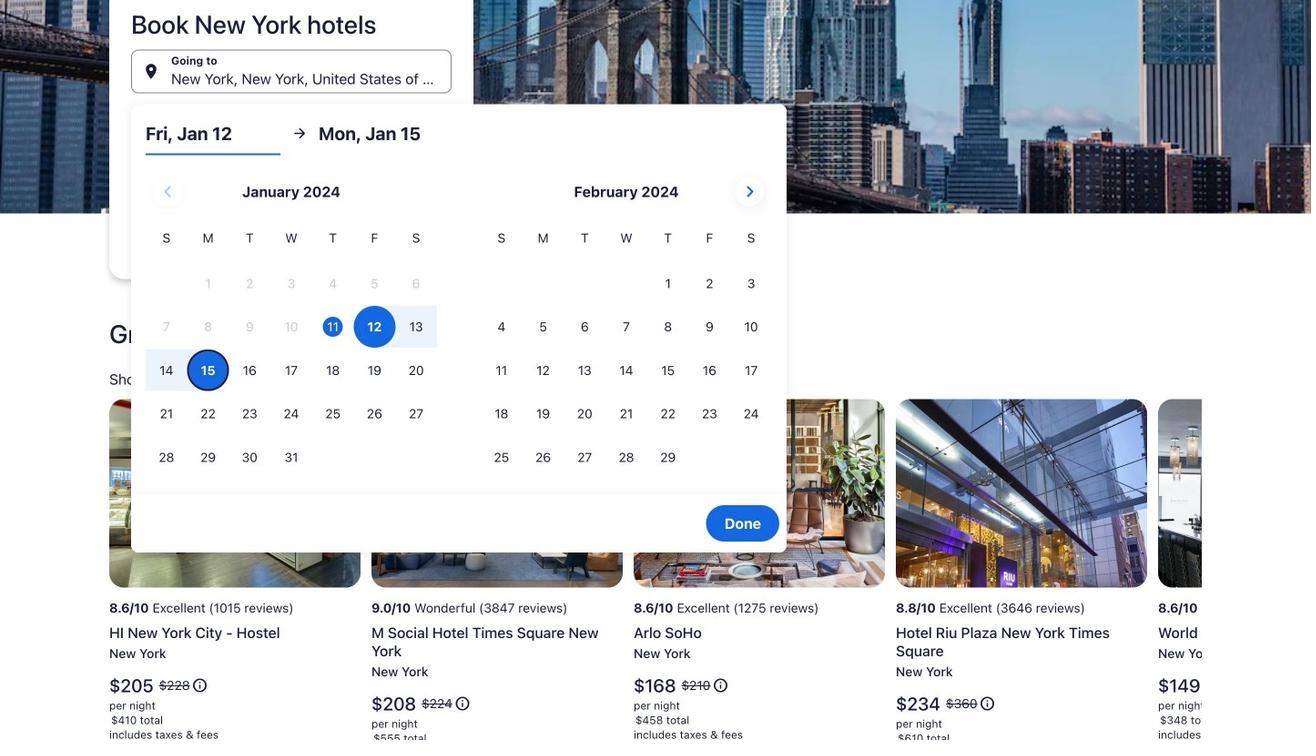 Task type: locate. For each thing, give the bounding box(es) containing it.
restaurant image
[[1159, 399, 1312, 588]]

front of property image
[[896, 399, 1148, 588]]

directional image
[[291, 125, 308, 142]]

application
[[146, 170, 772, 480]]

new york, new york, united states of america image
[[0, 0, 1312, 214]]

living area image
[[372, 399, 623, 588]]

small image for cafe image
[[192, 678, 208, 694]]

next month image
[[739, 181, 761, 203]]

previous month image
[[157, 181, 179, 203]]

small image
[[192, 678, 208, 694], [713, 678, 729, 694], [455, 696, 471, 712], [980, 696, 996, 712]]



Task type: vqa. For each thing, say whether or not it's contained in the screenshot.
Lobby sitting area image
yes



Task type: describe. For each thing, give the bounding box(es) containing it.
small image for living area image
[[455, 696, 471, 712]]

january 2024 element
[[146, 228, 437, 480]]

today element
[[323, 317, 343, 337]]

next image
[[1192, 610, 1213, 632]]

previous image
[[98, 610, 120, 632]]

cafe image
[[109, 399, 361, 588]]

lobby sitting area image
[[634, 399, 885, 588]]

application inside 'wizard' region
[[146, 170, 772, 480]]

wizard region
[[0, 0, 1312, 553]]

small image for front of property 'image'
[[980, 696, 996, 712]]

february 2024 element
[[481, 228, 772, 480]]



